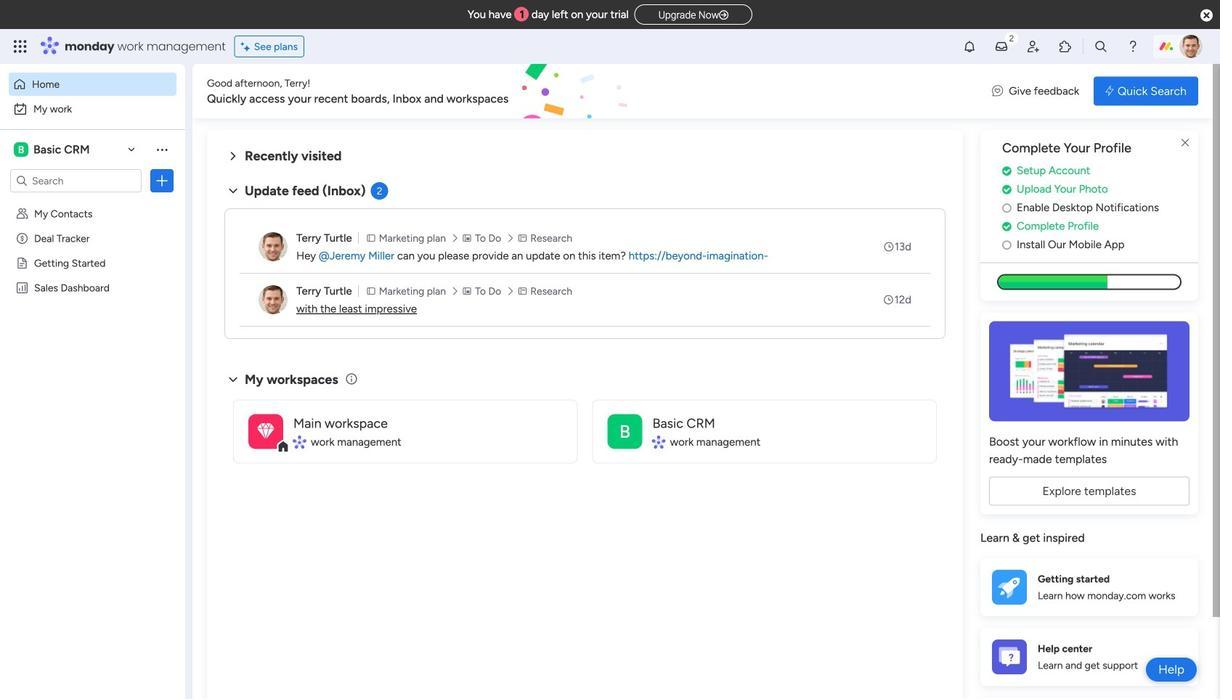 Task type: locate. For each thing, give the bounding box(es) containing it.
1 check circle image from the top
[[1003, 166, 1012, 176]]

terry turtle image down the "dapulse close" image
[[1180, 35, 1203, 58]]

2 element
[[371, 182, 388, 200]]

getting started element
[[981, 559, 1199, 617]]

terry turtle image down terry turtle image
[[259, 286, 288, 315]]

public board image
[[15, 257, 29, 270]]

1 vertical spatial circle o image
[[1003, 240, 1012, 251]]

check circle image
[[1003, 221, 1012, 232]]

0 vertical spatial option
[[9, 73, 177, 96]]

workspace options image
[[155, 142, 169, 157]]

0 vertical spatial terry turtle image
[[1180, 35, 1203, 58]]

dapulse rightstroke image
[[719, 10, 729, 21]]

monday marketplace image
[[1059, 39, 1073, 54]]

1 vertical spatial terry turtle image
[[259, 286, 288, 315]]

dapulse x slim image
[[1177, 134, 1195, 152]]

circle o image
[[1003, 203, 1012, 213], [1003, 240, 1012, 251]]

2 vertical spatial option
[[0, 201, 185, 204]]

option
[[9, 73, 177, 96], [9, 97, 177, 121], [0, 201, 185, 204]]

0 vertical spatial check circle image
[[1003, 166, 1012, 176]]

open recently visited image
[[225, 148, 242, 165]]

1 vertical spatial check circle image
[[1003, 184, 1012, 195]]

help center element
[[981, 628, 1199, 687]]

circle o image down check circle image
[[1003, 240, 1012, 251]]

check circle image
[[1003, 166, 1012, 176], [1003, 184, 1012, 195]]

notifications image
[[963, 39, 977, 54]]

1 horizontal spatial terry turtle image
[[1180, 35, 1203, 58]]

list box
[[0, 199, 185, 497]]

terry turtle image
[[1180, 35, 1203, 58], [259, 286, 288, 315]]

help image
[[1126, 39, 1141, 54]]

2 check circle image from the top
[[1003, 184, 1012, 195]]

0 vertical spatial circle o image
[[1003, 203, 1012, 213]]

workspace image
[[14, 142, 28, 158], [249, 415, 283, 449], [608, 415, 643, 449], [257, 419, 274, 445]]

circle o image up check circle image
[[1003, 203, 1012, 213]]

public dashboard image
[[15, 281, 29, 295]]

invite members image
[[1027, 39, 1041, 54]]

1 circle o image from the top
[[1003, 203, 1012, 213]]



Task type: vqa. For each thing, say whether or not it's contained in the screenshot.
the rightmost Public Dashboard icon
no



Task type: describe. For each thing, give the bounding box(es) containing it.
search everything image
[[1094, 39, 1109, 54]]

v2 user feedback image
[[993, 83, 1004, 99]]

0 horizontal spatial terry turtle image
[[259, 286, 288, 315]]

select product image
[[13, 39, 28, 54]]

Search in workspace field
[[31, 173, 121, 189]]

see plans image
[[241, 38, 254, 55]]

close update feed (inbox) image
[[225, 182, 242, 200]]

templates image image
[[994, 321, 1186, 422]]

close my workspaces image
[[225, 371, 242, 389]]

options image
[[155, 174, 169, 188]]

terry turtle image
[[259, 233, 288, 262]]

2 image
[[1006, 30, 1019, 46]]

2 circle o image from the top
[[1003, 240, 1012, 251]]

update feed image
[[995, 39, 1009, 54]]

v2 bolt switch image
[[1106, 83, 1115, 99]]

dapulse close image
[[1201, 8, 1213, 23]]

1 vertical spatial option
[[9, 97, 177, 121]]

workspace selection element
[[14, 141, 92, 158]]



